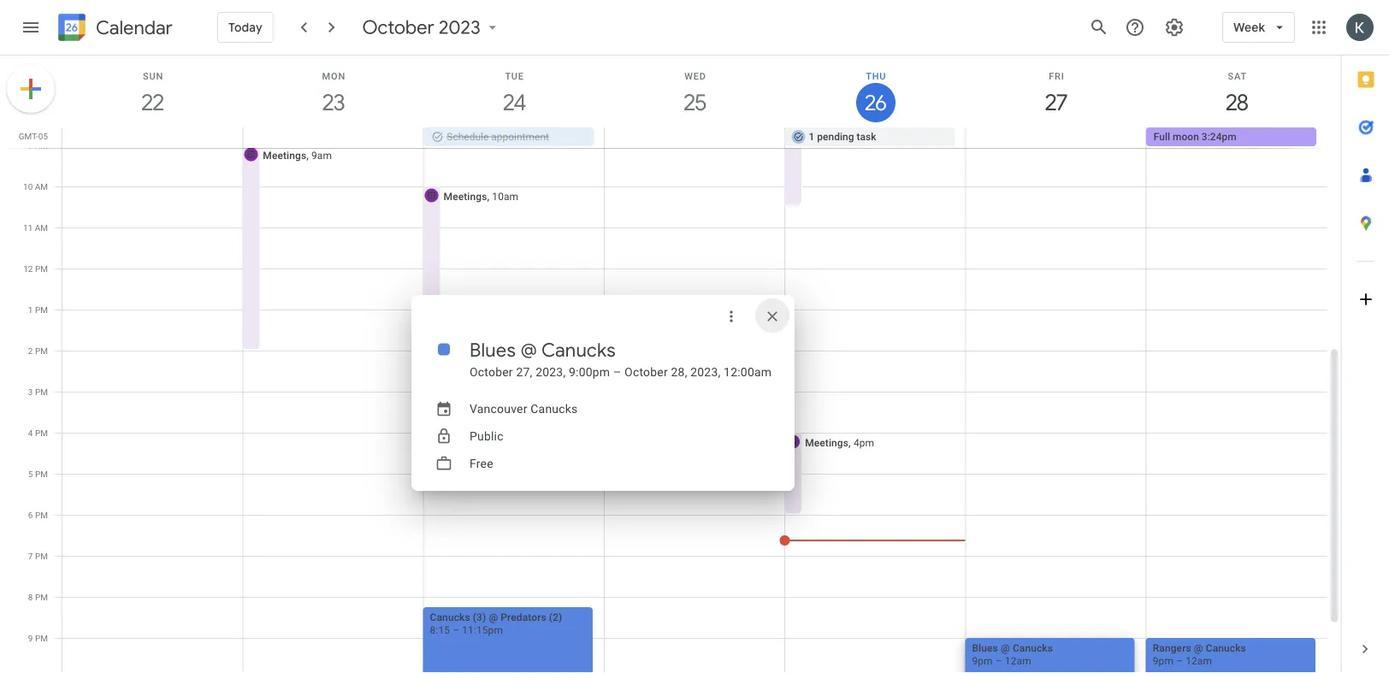 Task type: describe. For each thing, give the bounding box(es) containing it.
4 pm
[[28, 428, 48, 438]]

9 pm
[[28, 633, 48, 643]]

2023
[[439, 15, 481, 39]]

3:24pm
[[1202, 131, 1237, 143]]

(3)
[[473, 611, 486, 623]]

8
[[28, 592, 33, 602]]

sat 28
[[1225, 71, 1247, 116]]

10am
[[492, 190, 519, 202]]

blues for blues @ canucks 9pm – 12am
[[972, 642, 998, 654]]

today
[[228, 20, 262, 35]]

predators
[[501, 611, 546, 623]]

blues for blues @ canucks october 27, 2023, 9:00pm – october 28, 2023, 12:00am
[[470, 338, 516, 362]]

meetings for meetings , 4pm
[[805, 437, 849, 449]]

appointment
[[491, 131, 549, 143]]

1 for 1 pending task
[[809, 131, 815, 143]]

, left 2pm at right bottom
[[704, 355, 706, 367]]

buy
[[645, 355, 662, 367]]

10
[[23, 181, 33, 192]]

, for meetings , 4pm
[[849, 437, 851, 449]]

, for meetings , 10am
[[487, 190, 490, 202]]

@ inside canucks (3) @ predators (2) 8:15 – 11:15pm
[[489, 611, 498, 623]]

pm for 9 pm
[[35, 633, 48, 643]]

@ for blues @ canucks october 27, 2023, 9:00pm – october 28, 2023, 12:00am
[[520, 338, 537, 362]]

1 pending task
[[809, 131, 876, 143]]

main drawer image
[[21, 17, 41, 38]]

canucks for rangers @ canucks 9pm – 12am
[[1206, 642, 1246, 654]]

2 cell from the left
[[243, 127, 424, 148]]

meetings for meetings , 10am
[[444, 190, 487, 202]]

blues @ canucks october 27, 2023, 9:00pm – october 28, 2023, 12:00am
[[470, 338, 772, 379]]

pending
[[817, 131, 854, 143]]

pm for 5 pm
[[35, 469, 48, 479]]

6 pm
[[28, 510, 48, 520]]

@ for blues @ canucks 9pm – 12am
[[1001, 642, 1010, 654]]

2 2023, from the left
[[691, 365, 721, 379]]

october 2023 button
[[356, 15, 508, 39]]

12:00am
[[724, 365, 772, 379]]

4pm
[[854, 437, 874, 449]]

blues @ canucks heading
[[470, 338, 616, 362]]

thu
[[866, 71, 886, 81]]

sat
[[1228, 71, 1247, 81]]

vancouver canucks
[[470, 402, 578, 416]]

11:15pm
[[462, 624, 503, 636]]

7
[[28, 551, 33, 561]]

28
[[1225, 89, 1247, 116]]

canucks (3) @ predators (2) 8:15 – 11:15pm
[[430, 611, 562, 636]]

9pm for rangers @ canucks 9pm – 12am
[[1153, 655, 1174, 667]]

sun
[[143, 71, 163, 81]]

public
[[470, 429, 504, 443]]

am for 9 am
[[35, 140, 48, 151]]

full moon 3:24pm button
[[1146, 127, 1317, 146]]

tue 24
[[502, 71, 524, 116]]

meetings , 9am
[[263, 149, 332, 161]]

9 for 9 am
[[28, 140, 33, 151]]

25 link
[[675, 83, 715, 122]]

28,
[[671, 365, 687, 379]]

27 link
[[1037, 83, 1076, 122]]

12 pm
[[23, 263, 48, 274]]

canucks inside canucks (3) @ predators (2) 8:15 – 11:15pm
[[430, 611, 470, 623]]

, for meetings , 9am
[[306, 149, 309, 161]]

– inside blues @ canucks 9pm – 12am
[[996, 655, 1002, 667]]

1 2023, from the left
[[536, 365, 566, 379]]

fri 27
[[1044, 71, 1067, 116]]

8:15
[[430, 624, 450, 636]]

4
[[28, 428, 33, 438]]

cat
[[665, 355, 680, 367]]

week button
[[1223, 7, 1295, 48]]

pm for 7 pm
[[35, 551, 48, 561]]

22 link
[[133, 83, 172, 122]]

1 horizontal spatial october
[[470, 365, 513, 379]]

week
[[1234, 20, 1265, 35]]

calendar
[[96, 16, 173, 40]]

12
[[23, 263, 33, 274]]

3 cell from the left
[[604, 127, 785, 148]]

12am for blues
[[1005, 655, 1031, 667]]

rangers
[[1153, 642, 1191, 654]]

blues @ canucks 9pm – 12am
[[972, 642, 1053, 667]]

9am
[[311, 149, 332, 161]]

schedule appointment
[[447, 131, 549, 143]]

vancouver
[[470, 402, 527, 416]]

gmt-05
[[19, 131, 48, 141]]

23
[[321, 89, 344, 116]]

11
[[23, 222, 33, 233]]

full
[[1154, 131, 1170, 143]]

food
[[682, 355, 704, 367]]



Task type: vqa. For each thing, say whether or not it's contained in the screenshot.


Task type: locate. For each thing, give the bounding box(es) containing it.
1 left pending on the top of page
[[809, 131, 815, 143]]

4 pm from the top
[[35, 387, 48, 397]]

27
[[1044, 89, 1067, 116]]

9 pm from the top
[[35, 592, 48, 602]]

0 horizontal spatial 2023,
[[536, 365, 566, 379]]

am for 10 am
[[35, 181, 48, 192]]

1 for 1 pm
[[28, 305, 33, 315]]

5 pm from the top
[[35, 428, 48, 438]]

0 horizontal spatial 9pm
[[972, 655, 993, 667]]

1 up 2
[[28, 305, 33, 315]]

12am
[[1005, 655, 1031, 667], [1186, 655, 1212, 667]]

3 pm
[[28, 387, 48, 397]]

10 pm from the top
[[35, 633, 48, 643]]

task
[[857, 131, 876, 143]]

5
[[28, 469, 33, 479]]

0 vertical spatial am
[[35, 140, 48, 151]]

1 12am from the left
[[1005, 655, 1031, 667]]

2 9pm from the left
[[1153, 655, 1174, 667]]

1 horizontal spatial 9pm
[[1153, 655, 1174, 667]]

1 horizontal spatial meetings
[[444, 190, 487, 202]]

pm for 12 pm
[[35, 263, 48, 274]]

9 for 9 pm
[[28, 633, 33, 643]]

blues
[[470, 338, 516, 362], [972, 642, 998, 654]]

pm
[[35, 263, 48, 274], [35, 305, 48, 315], [35, 346, 48, 356], [35, 387, 48, 397], [35, 428, 48, 438], [35, 469, 48, 479], [35, 510, 48, 520], [35, 551, 48, 561], [35, 592, 48, 602], [35, 633, 48, 643]]

meetings left "4pm"
[[805, 437, 849, 449]]

9
[[28, 140, 33, 151], [28, 633, 33, 643]]

row
[[55, 127, 1341, 148]]

2 pm
[[28, 346, 48, 356]]

1 pm
[[28, 305, 48, 315]]

pm right 7
[[35, 551, 48, 561]]

@ inside blues @ canucks 9pm – 12am
[[1001, 642, 1010, 654]]

am
[[35, 140, 48, 151], [35, 181, 48, 192], [35, 222, 48, 233]]

3 am from the top
[[35, 222, 48, 233]]

(2)
[[549, 611, 562, 623]]

mon 23
[[321, 71, 346, 116]]

2023, right 28,
[[691, 365, 721, 379]]

, left "4pm"
[[849, 437, 851, 449]]

1 vertical spatial meetings
[[444, 190, 487, 202]]

26
[[864, 89, 885, 116]]

am right 10
[[35, 181, 48, 192]]

2 horizontal spatial meetings
[[805, 437, 849, 449]]

1 pm from the top
[[35, 263, 48, 274]]

pm right 3
[[35, 387, 48, 397]]

grid
[[0, 56, 1341, 673]]

2pm
[[709, 355, 729, 367]]

october left 2023
[[362, 15, 435, 39]]

canucks for blues @ canucks october 27, 2023, 9:00pm – october 28, 2023, 12:00am
[[541, 338, 616, 362]]

,
[[306, 149, 309, 161], [487, 190, 490, 202], [704, 355, 706, 367], [849, 437, 851, 449]]

1 am from the top
[[35, 140, 48, 151]]

@ inside rangers @ canucks 9pm – 12am
[[1194, 642, 1203, 654]]

wed
[[685, 71, 706, 81]]

@
[[520, 338, 537, 362], [489, 611, 498, 623], [1001, 642, 1010, 654], [1194, 642, 1203, 654]]

meetings left 9am
[[263, 149, 306, 161]]

1
[[809, 131, 815, 143], [28, 305, 33, 315]]

pm for 6 pm
[[35, 510, 48, 520]]

7 pm from the top
[[35, 510, 48, 520]]

calendar heading
[[92, 16, 173, 40]]

schedule
[[447, 131, 489, 143]]

gmt-
[[19, 131, 38, 141]]

6
[[28, 510, 33, 520]]

11 am
[[23, 222, 48, 233]]

05
[[38, 131, 48, 141]]

25
[[683, 89, 705, 116]]

0 vertical spatial 1
[[809, 131, 815, 143]]

pm down 8 pm
[[35, 633, 48, 643]]

@ inside blues @ canucks october 27, 2023, 9:00pm – october 28, 2023, 12:00am
[[520, 338, 537, 362]]

– inside blues @ canucks october 27, 2023, 9:00pm – october 28, 2023, 12:00am
[[613, 365, 621, 379]]

24
[[502, 89, 524, 116]]

1 vertical spatial 9
[[28, 633, 33, 643]]

8 pm from the top
[[35, 551, 48, 561]]

8 pm
[[28, 592, 48, 602]]

canucks inside blues @ canucks october 27, 2023, 9:00pm – october 28, 2023, 12:00am
[[541, 338, 616, 362]]

0 vertical spatial 9
[[28, 140, 33, 151]]

cell
[[62, 127, 243, 148], [243, 127, 424, 148], [604, 127, 785, 148], [966, 127, 1146, 148]]

pm for 4 pm
[[35, 428, 48, 438]]

october
[[362, 15, 435, 39], [470, 365, 513, 379], [625, 365, 668, 379]]

7 pm
[[28, 551, 48, 561]]

meetings left 10am
[[444, 190, 487, 202]]

1 horizontal spatial 1
[[809, 131, 815, 143]]

meetings , 10am
[[444, 190, 519, 202]]

am for 11 am
[[35, 222, 48, 233]]

1 horizontal spatial blues
[[972, 642, 998, 654]]

pm right 2
[[35, 346, 48, 356]]

2 vertical spatial meetings
[[805, 437, 849, 449]]

2 vertical spatial am
[[35, 222, 48, 233]]

0 horizontal spatial 12am
[[1005, 655, 1031, 667]]

thu 26
[[864, 71, 886, 116]]

am up 10 am
[[35, 140, 48, 151]]

4 cell from the left
[[966, 127, 1146, 148]]

@ for rangers @ canucks 9pm – 12am
[[1194, 642, 1203, 654]]

1 9 from the top
[[28, 140, 33, 151]]

2023,
[[536, 365, 566, 379], [691, 365, 721, 379]]

, left 10am
[[487, 190, 490, 202]]

moon
[[1173, 131, 1199, 143]]

pm for 3 pm
[[35, 387, 48, 397]]

grid containing 22
[[0, 56, 1341, 673]]

blues inside blues @ canucks 9pm – 12am
[[972, 642, 998, 654]]

october 2023
[[362, 15, 481, 39]]

9 am
[[28, 140, 48, 151]]

today button
[[217, 7, 274, 48]]

cell down "22" link
[[62, 127, 243, 148]]

1 9pm from the left
[[972, 655, 993, 667]]

24 link
[[495, 83, 534, 122]]

2 horizontal spatial october
[[625, 365, 668, 379]]

tue
[[505, 71, 524, 81]]

pm right "12" at the top left of the page
[[35, 263, 48, 274]]

2 pm from the top
[[35, 305, 48, 315]]

pm up 2 pm
[[35, 305, 48, 315]]

buy cat food , 2pm
[[645, 355, 729, 367]]

9pm inside rangers @ canucks 9pm – 12am
[[1153, 655, 1174, 667]]

october left 27,
[[470, 365, 513, 379]]

2 am from the top
[[35, 181, 48, 192]]

pm for 1 pm
[[35, 305, 48, 315]]

meetings , 4pm
[[805, 437, 874, 449]]

, left 9am
[[306, 149, 309, 161]]

1 cell from the left
[[62, 127, 243, 148]]

3 pm from the top
[[35, 346, 48, 356]]

pm right 4
[[35, 428, 48, 438]]

– inside canucks (3) @ predators (2) 8:15 – 11:15pm
[[453, 624, 460, 636]]

am right 11
[[35, 222, 48, 233]]

tab list
[[1342, 56, 1389, 625]]

1 vertical spatial am
[[35, 181, 48, 192]]

12am for rangers
[[1186, 655, 1212, 667]]

1 pending task button
[[785, 127, 955, 146]]

cell down 27 link
[[966, 127, 1146, 148]]

3
[[28, 387, 33, 397]]

october left 28,
[[625, 365, 668, 379]]

mon
[[322, 71, 346, 81]]

wed 25
[[683, 71, 706, 116]]

pm for 2 pm
[[35, 346, 48, 356]]

free
[[470, 456, 493, 470]]

9 down 8 on the left bottom
[[28, 633, 33, 643]]

2
[[28, 346, 33, 356]]

pm right 5
[[35, 469, 48, 479]]

– inside rangers @ canucks 9pm – 12am
[[1176, 655, 1183, 667]]

settings menu image
[[1164, 17, 1185, 38]]

pm for 8 pm
[[35, 592, 48, 602]]

27,
[[516, 365, 533, 379]]

schedule appointment button
[[424, 127, 594, 146]]

canucks for blues @ canucks 9pm – 12am
[[1013, 642, 1053, 654]]

cell down 25 "link"
[[604, 127, 785, 148]]

0 vertical spatial blues
[[470, 338, 516, 362]]

0 vertical spatial meetings
[[263, 149, 306, 161]]

–
[[613, 365, 621, 379], [453, 624, 460, 636], [996, 655, 1002, 667], [1176, 655, 1183, 667]]

sun 22
[[141, 71, 163, 116]]

22
[[141, 89, 163, 116]]

fri
[[1049, 71, 1065, 81]]

2 12am from the left
[[1186, 655, 1212, 667]]

calendar element
[[55, 10, 173, 48]]

2023, down 'blues @ canucks' heading
[[536, 365, 566, 379]]

cell up 9am
[[243, 127, 424, 148]]

1 vertical spatial blues
[[972, 642, 998, 654]]

9pm
[[972, 655, 993, 667], [1153, 655, 1174, 667]]

2 9 from the top
[[28, 633, 33, 643]]

9pm inside blues @ canucks 9pm – 12am
[[972, 655, 993, 667]]

9pm for blues @ canucks 9pm – 12am
[[972, 655, 993, 667]]

12am inside rangers @ canucks 9pm – 12am
[[1186, 655, 1212, 667]]

row containing schedule appointment
[[55, 127, 1341, 148]]

1 horizontal spatial 2023,
[[691, 365, 721, 379]]

1 inside button
[[809, 131, 815, 143]]

0 horizontal spatial 1
[[28, 305, 33, 315]]

6 pm from the top
[[35, 469, 48, 479]]

0 horizontal spatial october
[[362, 15, 435, 39]]

meetings for meetings , 9am
[[263, 149, 306, 161]]

rangers @ canucks 9pm – 12am
[[1153, 642, 1246, 667]]

10 am
[[23, 181, 48, 192]]

pm right 8 on the left bottom
[[35, 592, 48, 602]]

pm right 6
[[35, 510, 48, 520]]

full moon 3:24pm
[[1154, 131, 1237, 143]]

5 pm
[[28, 469, 48, 479]]

9:00pm
[[569, 365, 610, 379]]

0 horizontal spatial blues
[[470, 338, 516, 362]]

blues inside blues @ canucks october 27, 2023, 9:00pm – october 28, 2023, 12:00am
[[470, 338, 516, 362]]

canucks
[[541, 338, 616, 362], [531, 402, 578, 416], [430, 611, 470, 623], [1013, 642, 1053, 654], [1206, 642, 1246, 654]]

1 vertical spatial 1
[[28, 305, 33, 315]]

26 link
[[856, 83, 895, 122]]

canucks inside rangers @ canucks 9pm – 12am
[[1206, 642, 1246, 654]]

0 horizontal spatial meetings
[[263, 149, 306, 161]]

1 horizontal spatial 12am
[[1186, 655, 1212, 667]]

9 left 05
[[28, 140, 33, 151]]

row inside grid
[[55, 127, 1341, 148]]

28 link
[[1218, 83, 1257, 122]]

canucks inside blues @ canucks 9pm – 12am
[[1013, 642, 1053, 654]]

23 link
[[314, 83, 353, 122]]

12am inside blues @ canucks 9pm – 12am
[[1005, 655, 1031, 667]]



